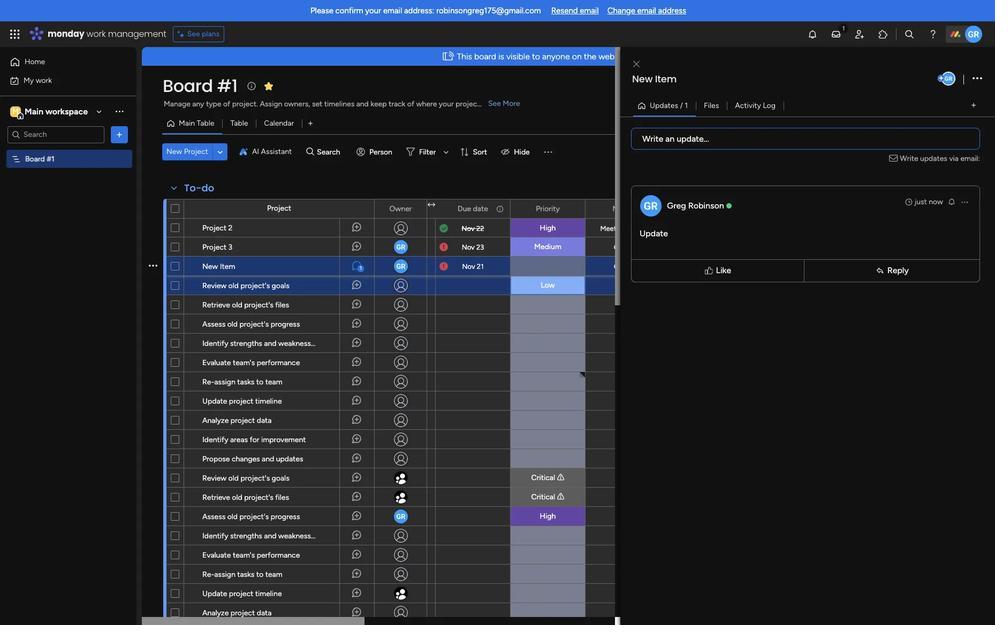 Task type: locate. For each thing, give the bounding box(es) containing it.
board #1 list box
[[0, 148, 137, 313]]

board #1 down search in workspace field at the left top
[[25, 154, 54, 164]]

add view image
[[972, 102, 976, 110], [308, 120, 313, 128]]

1 vertical spatial team's
[[233, 551, 255, 561]]

see for see plans
[[187, 29, 200, 39]]

23
[[477, 243, 484, 251]]

1 vertical spatial write
[[900, 154, 919, 163]]

activity log
[[735, 101, 776, 110]]

evaluate team's performance
[[202, 359, 300, 368], [202, 551, 300, 561]]

1 vertical spatial v2 overdue deadline image
[[440, 262, 448, 272]]

0 horizontal spatial #1
[[47, 154, 54, 164]]

0 horizontal spatial new item
[[202, 262, 235, 271]]

1 table from the left
[[197, 119, 214, 128]]

now
[[929, 197, 943, 206]]

1 horizontal spatial #1
[[217, 74, 238, 98]]

1 vertical spatial critical ⚠️️
[[531, 493, 565, 502]]

1 horizontal spatial main
[[179, 119, 195, 128]]

1 vertical spatial options image
[[114, 129, 125, 140]]

improvement
[[261, 436, 306, 445]]

⚠️️
[[557, 474, 565, 483], [557, 493, 565, 502]]

1 vertical spatial performance
[[257, 551, 300, 561]]

just now
[[915, 197, 943, 206]]

review down propose
[[202, 474, 227, 483]]

owners,
[[284, 100, 310, 109]]

1 review from the top
[[202, 282, 227, 291]]

options image right dapulse addbtn image
[[973, 71, 983, 86]]

0 vertical spatial v2 overdue deadline image
[[440, 242, 448, 252]]

see left more
[[488, 99, 501, 108]]

ai
[[252, 147, 259, 156]]

1 horizontal spatial write
[[900, 154, 919, 163]]

activity log button
[[727, 97, 784, 114]]

write updates via email:
[[900, 154, 980, 163]]

confirm
[[336, 6, 363, 16]]

1 team from the top
[[265, 378, 283, 387]]

analyze project data
[[202, 417, 272, 426], [202, 609, 272, 618]]

write left an
[[643, 134, 663, 144]]

nov left the 21
[[462, 263, 475, 271]]

1 vertical spatial critical
[[531, 493, 555, 502]]

0 horizontal spatial your
[[365, 6, 381, 16]]

0 horizontal spatial write
[[643, 134, 663, 144]]

log
[[763, 101, 776, 110]]

1 progress from the top
[[271, 320, 300, 329]]

1 email from the left
[[383, 6, 402, 16]]

1 vertical spatial evaluate team's performance
[[202, 551, 300, 561]]

1 horizontal spatial new item
[[632, 72, 677, 86]]

work right my
[[36, 76, 52, 85]]

priority
[[536, 204, 560, 213]]

Search field
[[314, 145, 346, 160]]

see more link
[[487, 99, 521, 109]]

0 horizontal spatial of
[[223, 100, 230, 109]]

1 vertical spatial 1
[[360, 266, 362, 272]]

1 image
[[839, 22, 849, 34]]

email for change email address
[[637, 6, 656, 16]]

1 horizontal spatial see
[[488, 99, 501, 108]]

write left 'via'
[[900, 154, 919, 163]]

1 horizontal spatial add view image
[[972, 102, 976, 110]]

project
[[184, 147, 208, 156], [267, 204, 291, 213], [202, 224, 227, 233], [202, 243, 227, 252]]

email:
[[961, 154, 980, 163]]

ai assistant button
[[235, 143, 296, 161]]

1 vertical spatial strengths
[[230, 532, 262, 541]]

2 v2 overdue deadline image from the top
[[440, 262, 448, 272]]

0 vertical spatial progress
[[271, 320, 300, 329]]

Priority field
[[533, 203, 563, 215]]

0 vertical spatial review
[[202, 282, 227, 291]]

remove from favorites image
[[263, 81, 274, 91]]

2 re-assign tasks to team from the top
[[202, 571, 283, 580]]

1 re- from the top
[[202, 378, 214, 387]]

0 horizontal spatial table
[[197, 119, 214, 128]]

0 vertical spatial other
[[614, 244, 632, 252]]

and
[[356, 100, 369, 109], [264, 339, 277, 349], [262, 455, 274, 464], [264, 532, 277, 541]]

1 vertical spatial assess
[[202, 513, 226, 522]]

due
[[458, 204, 471, 213]]

0 vertical spatial analyze
[[202, 417, 229, 426]]

main right workspace image
[[25, 106, 43, 116]]

0 vertical spatial team
[[265, 378, 283, 387]]

2 retrieve from the top
[[202, 494, 230, 503]]

0 vertical spatial board
[[163, 74, 213, 98]]

0 vertical spatial re-assign tasks to team
[[202, 378, 283, 387]]

data
[[257, 417, 272, 426], [257, 609, 272, 618]]

1 performance from the top
[[257, 359, 300, 368]]

0 vertical spatial identify strengths and weaknesses
[[202, 339, 319, 349]]

2 timeline from the top
[[255, 590, 282, 599]]

envelope o image
[[890, 153, 900, 164]]

please
[[311, 6, 334, 16]]

propose changes and updates
[[202, 455, 303, 464]]

see left plans
[[187, 29, 200, 39]]

1 data from the top
[[257, 417, 272, 426]]

review old project's goals down 3
[[202, 282, 290, 291]]

0 vertical spatial assign
[[214, 378, 235, 387]]

review down project 3 at the top left of the page
[[202, 282, 227, 291]]

workspace
[[45, 106, 88, 116]]

0 vertical spatial main
[[25, 106, 43, 116]]

2 identify strengths and weaknesses from the top
[[202, 532, 319, 541]]

1 evaluate from the top
[[202, 359, 231, 368]]

1 vertical spatial assess old project's progress
[[202, 513, 300, 522]]

main down manage
[[179, 119, 195, 128]]

table down project.
[[230, 119, 248, 128]]

0 vertical spatial data
[[257, 417, 272, 426]]

1 vertical spatial board #1
[[25, 154, 54, 164]]

1 vertical spatial re-
[[202, 571, 214, 580]]

assess old project's progress
[[202, 320, 300, 329], [202, 513, 300, 522]]

new item
[[632, 72, 677, 86], [202, 262, 235, 271]]

1 assign from the top
[[214, 378, 235, 387]]

item down shareable
[[655, 72, 677, 86]]

To-do field
[[182, 182, 217, 195]]

of right track
[[407, 100, 415, 109]]

0 horizontal spatial board #1
[[25, 154, 54, 164]]

2 performance from the top
[[257, 551, 300, 561]]

3 email from the left
[[637, 6, 656, 16]]

0 horizontal spatial work
[[36, 76, 52, 85]]

nov for project 3
[[462, 243, 475, 251]]

resend
[[551, 6, 578, 16]]

like button
[[634, 255, 802, 287]]

0 horizontal spatial 1
[[360, 266, 362, 272]]

0 horizontal spatial main
[[25, 106, 43, 116]]

board #1 up any
[[163, 74, 238, 98]]

Due date field
[[455, 203, 491, 215]]

2 update project timeline from the top
[[202, 590, 282, 599]]

manage
[[164, 100, 191, 109]]

m
[[12, 107, 19, 116]]

reply button
[[807, 262, 978, 280]]

work inside button
[[36, 76, 52, 85]]

1 analyze from the top
[[202, 417, 229, 426]]

2 of from the left
[[407, 100, 415, 109]]

nov left 22
[[462, 225, 475, 233]]

1 strengths from the top
[[230, 339, 262, 349]]

1 horizontal spatial options image
[[973, 71, 983, 86]]

table
[[197, 119, 214, 128], [230, 119, 248, 128]]

meeting
[[600, 225, 626, 233]]

0 vertical spatial 1
[[685, 101, 688, 110]]

board down search in workspace field at the left top
[[25, 154, 45, 164]]

new item down shareable
[[632, 72, 677, 86]]

project for project
[[267, 204, 291, 213]]

#1 down search in workspace field at the left top
[[47, 154, 54, 164]]

1 vertical spatial tasks
[[237, 571, 255, 580]]

work
[[87, 28, 106, 40], [36, 76, 52, 85]]

email right the change
[[637, 6, 656, 16]]

work right "monday"
[[87, 28, 106, 40]]

1 vertical spatial data
[[257, 609, 272, 618]]

0 vertical spatial strengths
[[230, 339, 262, 349]]

add view image up email:
[[972, 102, 976, 110]]

1 weaknesses from the top
[[278, 339, 319, 349]]

1 vertical spatial high
[[540, 512, 556, 522]]

2 evaluate from the top
[[202, 551, 231, 561]]

0 vertical spatial board #1
[[163, 74, 238, 98]]

2 horizontal spatial new
[[632, 72, 653, 86]]

new inside button
[[167, 147, 182, 156]]

0 vertical spatial high
[[540, 224, 556, 233]]

0 vertical spatial retrieve old project's files
[[202, 301, 289, 310]]

resend email link
[[551, 6, 599, 16]]

0 vertical spatial write
[[643, 134, 663, 144]]

due date
[[458, 204, 488, 213]]

1 vertical spatial progress
[[271, 513, 300, 522]]

updates down improvement
[[276, 455, 303, 464]]

new down main table button
[[167, 147, 182, 156]]

propose
[[202, 455, 230, 464]]

1 retrieve old project's files from the top
[[202, 301, 289, 310]]

notes
[[613, 204, 633, 213]]

0 horizontal spatial new
[[167, 147, 182, 156]]

critical
[[531, 474, 555, 483], [531, 493, 555, 502]]

files
[[275, 301, 289, 310], [275, 494, 289, 503]]

#1 up type
[[217, 74, 238, 98]]

v2 overdue deadline image
[[440, 242, 448, 252], [440, 262, 448, 272]]

web
[[599, 51, 615, 62]]

updates
[[920, 154, 948, 163], [276, 455, 303, 464]]

1 horizontal spatial board
[[163, 74, 213, 98]]

1 horizontal spatial updates
[[920, 154, 948, 163]]

0 vertical spatial tasks
[[237, 378, 255, 387]]

board
[[163, 74, 213, 98], [25, 154, 45, 164]]

1 vertical spatial analyze project data
[[202, 609, 272, 618]]

1 team's from the top
[[233, 359, 255, 368]]

new down project 3 at the top left of the page
[[202, 262, 218, 271]]

main inside button
[[179, 119, 195, 128]]

retrieve old project's files
[[202, 301, 289, 310], [202, 494, 289, 503]]

1 vertical spatial greg robinson image
[[942, 72, 956, 86]]

email left address:
[[383, 6, 402, 16]]

new inside field
[[632, 72, 653, 86]]

updates left 'via'
[[920, 154, 948, 163]]

1 vertical spatial nov
[[462, 243, 475, 251]]

identify
[[202, 339, 228, 349], [202, 436, 228, 445], [202, 532, 228, 541]]

hide button
[[497, 143, 536, 161]]

email right resend
[[580, 6, 599, 16]]

an
[[666, 134, 675, 144]]

1 of from the left
[[223, 100, 230, 109]]

0 vertical spatial evaluate
[[202, 359, 231, 368]]

main inside workspace selection element
[[25, 106, 43, 116]]

item inside field
[[655, 72, 677, 86]]

write inside button
[[643, 134, 663, 144]]

0 vertical spatial identify
[[202, 339, 228, 349]]

old
[[228, 282, 239, 291], [232, 301, 242, 310], [227, 320, 238, 329], [228, 474, 239, 483], [232, 494, 242, 503], [227, 513, 238, 522]]

0 vertical spatial item
[[655, 72, 677, 86]]

new
[[632, 72, 653, 86], [167, 147, 182, 156], [202, 262, 218, 271]]

2 review old project's goals from the top
[[202, 474, 290, 483]]

see for see more
[[488, 99, 501, 108]]

to
[[532, 51, 540, 62], [256, 378, 264, 387], [256, 571, 264, 580]]

0 vertical spatial ⚠️️
[[557, 474, 565, 483]]

nov 21
[[462, 263, 484, 271]]

1 horizontal spatial board #1
[[163, 74, 238, 98]]

your right "where"
[[439, 100, 454, 109]]

board #1 inside list box
[[25, 154, 54, 164]]

3
[[228, 243, 233, 252]]

1 vertical spatial ⚠️️
[[557, 493, 565, 502]]

inbox image
[[831, 29, 842, 40]]

your right confirm
[[365, 6, 381, 16]]

performance
[[257, 359, 300, 368], [257, 551, 300, 561]]

1 vertical spatial goals
[[272, 474, 290, 483]]

2 assess from the top
[[202, 513, 226, 522]]

0 horizontal spatial see
[[187, 29, 200, 39]]

email
[[383, 6, 402, 16], [580, 6, 599, 16], [637, 6, 656, 16]]

2 vertical spatial update
[[202, 590, 227, 599]]

0 vertical spatial work
[[87, 28, 106, 40]]

search everything image
[[904, 29, 915, 40]]

0 vertical spatial weaknesses
[[278, 339, 319, 349]]

0 vertical spatial new
[[632, 72, 653, 86]]

1 vertical spatial review
[[202, 474, 227, 483]]

0 vertical spatial re-
[[202, 378, 214, 387]]

board up any
[[163, 74, 213, 98]]

0 vertical spatial team's
[[233, 359, 255, 368]]

see plans
[[187, 29, 220, 39]]

2 critical from the top
[[531, 493, 555, 502]]

options image down the workspace options icon at the top of page
[[114, 129, 125, 140]]

my work
[[24, 76, 52, 85]]

plans
[[202, 29, 220, 39]]

21
[[477, 263, 484, 271]]

just now link
[[905, 197, 943, 207]]

0 vertical spatial critical ⚠️️
[[531, 474, 565, 483]]

1 vertical spatial identify
[[202, 436, 228, 445]]

1 vertical spatial new
[[167, 147, 182, 156]]

add view image down set
[[308, 120, 313, 128]]

filter button
[[402, 143, 453, 161]]

1 vertical spatial re-assign tasks to team
[[202, 571, 283, 580]]

1 vertical spatial review old project's goals
[[202, 474, 290, 483]]

0 vertical spatial add view image
[[972, 102, 976, 110]]

progress
[[271, 320, 300, 329], [271, 513, 300, 522]]

main
[[25, 106, 43, 116], [179, 119, 195, 128]]

nov left 23
[[462, 243, 475, 251]]

resend email
[[551, 6, 599, 16]]

management
[[108, 28, 166, 40]]

notes
[[628, 225, 645, 233]]

of right type
[[223, 100, 230, 109]]

review
[[202, 282, 227, 291], [202, 474, 227, 483]]

re-assign tasks to team
[[202, 378, 283, 387], [202, 571, 283, 580]]

see more
[[488, 99, 520, 108]]

2 strengths from the top
[[230, 532, 262, 541]]

1 vertical spatial board
[[25, 154, 45, 164]]

2 table from the left
[[230, 119, 248, 128]]

assign
[[214, 378, 235, 387], [214, 571, 235, 580]]

item down 3
[[220, 262, 235, 271]]

1 v2 overdue deadline image from the top
[[440, 242, 448, 252]]

review old project's goals down changes
[[202, 474, 290, 483]]

0 vertical spatial assess
[[202, 320, 226, 329]]

2 email from the left
[[580, 6, 599, 16]]

see inside button
[[187, 29, 200, 39]]

ai logo image
[[239, 148, 248, 156]]

1 horizontal spatial of
[[407, 100, 415, 109]]

new down close image
[[632, 72, 653, 86]]

1 vertical spatial team
[[265, 571, 283, 580]]

v2 overdue deadline image left nov 21
[[440, 262, 448, 272]]

v2 overdue deadline image down v2 done deadline icon
[[440, 242, 448, 252]]

board #1
[[163, 74, 238, 98], [25, 154, 54, 164]]

1 inside button
[[685, 101, 688, 110]]

greg robinson
[[667, 201, 724, 211]]

option
[[0, 149, 137, 152]]

update...
[[677, 134, 709, 144]]

2 horizontal spatial email
[[637, 6, 656, 16]]

options image
[[973, 71, 983, 86], [114, 129, 125, 140]]

#1
[[217, 74, 238, 98], [47, 154, 54, 164]]

main for main workspace
[[25, 106, 43, 116]]

retrieve
[[202, 301, 230, 310], [202, 494, 230, 503]]

1 identify from the top
[[202, 339, 228, 349]]

greg robinson image
[[965, 26, 983, 43], [942, 72, 956, 86]]

1 vertical spatial timeline
[[255, 590, 282, 599]]

1 vertical spatial retrieve
[[202, 494, 230, 503]]

2 ⚠️️ from the top
[[557, 493, 565, 502]]

0 horizontal spatial add view image
[[308, 120, 313, 128]]

new item down project 3 at the top left of the page
[[202, 262, 235, 271]]

1 inside button
[[360, 266, 362, 272]]

work for my
[[36, 76, 52, 85]]

menu image
[[543, 147, 554, 157]]

help image
[[928, 29, 939, 40]]

0 vertical spatial evaluate team's performance
[[202, 359, 300, 368]]

1 vertical spatial analyze
[[202, 609, 229, 618]]

evaluate
[[202, 359, 231, 368], [202, 551, 231, 561]]

0 vertical spatial assess old project's progress
[[202, 320, 300, 329]]

apps image
[[878, 29, 889, 40]]

project for project 2
[[202, 224, 227, 233]]

table down any
[[197, 119, 214, 128]]



Task type: describe. For each thing, give the bounding box(es) containing it.
2 analyze from the top
[[202, 609, 229, 618]]

1 other from the top
[[614, 244, 632, 252]]

0 horizontal spatial updates
[[276, 455, 303, 464]]

updates / 1
[[650, 101, 688, 110]]

nov 23
[[462, 243, 484, 251]]

2 critical ⚠️️ from the top
[[531, 493, 565, 502]]

2 other from the top
[[614, 263, 632, 271]]

animation image
[[439, 48, 457, 65]]

1 analyze project data from the top
[[202, 417, 272, 426]]

1 vertical spatial to
[[256, 378, 264, 387]]

workspace selection element
[[10, 105, 89, 119]]

workspace options image
[[114, 106, 125, 117]]

3 identify from the top
[[202, 532, 228, 541]]

Search in workspace field
[[22, 129, 89, 141]]

arrow down image
[[440, 146, 453, 158]]

0 vertical spatial update
[[640, 228, 668, 239]]

1 assess from the top
[[202, 320, 226, 329]]

main table
[[179, 119, 214, 128]]

2 review from the top
[[202, 474, 227, 483]]

project.
[[232, 100, 258, 109]]

date
[[473, 204, 488, 213]]

where
[[416, 100, 437, 109]]

options image
[[961, 198, 969, 206]]

1 identify strengths and weaknesses from the top
[[202, 339, 319, 349]]

my
[[24, 76, 34, 85]]

see plans button
[[173, 26, 224, 42]]

2 weaknesses from the top
[[278, 532, 319, 541]]

person button
[[352, 143, 399, 161]]

project inside button
[[184, 147, 208, 156]]

filter
[[419, 148, 436, 157]]

add view image for activity log
[[972, 102, 976, 110]]

type
[[206, 100, 221, 109]]

just
[[915, 197, 927, 206]]

2 evaluate team's performance from the top
[[202, 551, 300, 561]]

2 tasks from the top
[[237, 571, 255, 580]]

calendar button
[[256, 115, 302, 132]]

project for project 3
[[202, 243, 227, 252]]

any
[[192, 100, 204, 109]]

1 retrieve from the top
[[202, 301, 230, 310]]

changes
[[232, 455, 260, 464]]

new item inside field
[[632, 72, 677, 86]]

v2 expand column image
[[428, 201, 435, 210]]

robinson
[[688, 201, 724, 211]]

low
[[541, 281, 555, 290]]

track
[[389, 100, 406, 109]]

#1 inside list box
[[47, 154, 54, 164]]

monday
[[48, 28, 84, 40]]

home button
[[6, 54, 115, 71]]

project 3
[[202, 243, 233, 252]]

2 identify from the top
[[202, 436, 228, 445]]

/
[[680, 101, 683, 110]]

2 re- from the top
[[202, 571, 214, 580]]

1 files from the top
[[275, 301, 289, 310]]

notifications image
[[807, 29, 818, 40]]

address:
[[404, 6, 434, 16]]

project 2
[[202, 224, 233, 233]]

New Item field
[[630, 72, 936, 86]]

to-
[[184, 182, 202, 195]]

1 critical ⚠️️ from the top
[[531, 474, 565, 483]]

Owner field
[[387, 203, 415, 215]]

1 horizontal spatial your
[[439, 100, 454, 109]]

1 tasks from the top
[[237, 378, 255, 387]]

Notes field
[[610, 203, 636, 215]]

2 goals from the top
[[272, 474, 290, 483]]

1 horizontal spatial new
[[202, 262, 218, 271]]

like
[[716, 266, 731, 276]]

close image
[[633, 60, 640, 68]]

this
[[457, 51, 472, 62]]

updates / 1 button
[[633, 97, 696, 114]]

1 evaluate team's performance from the top
[[202, 359, 300, 368]]

nov for project 2
[[462, 225, 475, 233]]

on
[[572, 51, 582, 62]]

2 files from the top
[[275, 494, 289, 503]]

main for main table
[[179, 119, 195, 128]]

2 assign from the top
[[214, 571, 235, 580]]

main table button
[[162, 115, 222, 132]]

board inside list box
[[25, 154, 45, 164]]

1 assess old project's progress from the top
[[202, 320, 300, 329]]

select product image
[[10, 29, 20, 40]]

a
[[635, 51, 640, 62]]

invite members image
[[855, 29, 865, 40]]

greg robinson link
[[667, 201, 724, 211]]

calendar
[[264, 119, 294, 128]]

email for resend email
[[580, 6, 599, 16]]

1 timeline from the top
[[255, 397, 282, 406]]

show board description image
[[245, 81, 258, 92]]

new project button
[[162, 143, 213, 161]]

0 vertical spatial to
[[532, 51, 540, 62]]

owner
[[390, 204, 412, 213]]

my work button
[[6, 72, 115, 89]]

write for write updates via email:
[[900, 154, 919, 163]]

identify areas for improvement
[[202, 436, 306, 445]]

0 horizontal spatial item
[[220, 262, 235, 271]]

write for write an update...
[[643, 134, 663, 144]]

add view image for calendar
[[308, 120, 313, 128]]

1 vertical spatial new item
[[202, 262, 235, 271]]

board
[[474, 51, 496, 62]]

reminder image
[[948, 197, 956, 206]]

Board #1 field
[[160, 74, 240, 98]]

2 data from the top
[[257, 609, 272, 618]]

files button
[[696, 97, 727, 114]]

1 vertical spatial update
[[202, 397, 227, 406]]

0 vertical spatial #1
[[217, 74, 238, 98]]

2 team's from the top
[[233, 551, 255, 561]]

v2 overdue deadline image for nov 21
[[440, 262, 448, 272]]

anyone
[[542, 51, 570, 62]]

set
[[312, 100, 323, 109]]

table inside button
[[230, 119, 248, 128]]

22
[[476, 225, 484, 233]]

2 analyze project data from the top
[[202, 609, 272, 618]]

write an update... button
[[631, 128, 980, 150]]

hide
[[514, 148, 530, 157]]

2 team from the top
[[265, 571, 283, 580]]

2 progress from the top
[[271, 513, 300, 522]]

0 horizontal spatial greg robinson image
[[942, 72, 956, 86]]

1 review old project's goals from the top
[[202, 282, 290, 291]]

via
[[949, 154, 959, 163]]

workspace image
[[10, 106, 21, 118]]

the
[[584, 51, 597, 62]]

assistant
[[261, 147, 292, 156]]

main workspace
[[25, 106, 88, 116]]

1 critical from the top
[[531, 474, 555, 483]]

activity
[[735, 101, 761, 110]]

2
[[228, 224, 233, 233]]

nov 22
[[462, 225, 484, 233]]

more
[[503, 99, 520, 108]]

files
[[704, 101, 719, 110]]

table inside button
[[197, 119, 214, 128]]

ai assistant
[[252, 147, 292, 156]]

change
[[608, 6, 635, 16]]

dapulse addbtn image
[[938, 75, 945, 82]]

table button
[[222, 115, 256, 132]]

assign
[[260, 100, 282, 109]]

column information image
[[496, 205, 504, 213]]

v2 search image
[[306, 146, 314, 158]]

2 vertical spatial nov
[[462, 263, 475, 271]]

robinsongreg175@gmail.com
[[436, 6, 541, 16]]

1 update project timeline from the top
[[202, 397, 282, 406]]

change email address link
[[608, 6, 686, 16]]

1 re-assign tasks to team from the top
[[202, 378, 283, 387]]

1 high from the top
[[540, 224, 556, 233]]

0 vertical spatial greg robinson image
[[965, 26, 983, 43]]

person
[[369, 148, 392, 157]]

meeting notes
[[600, 225, 645, 233]]

v2 done deadline image
[[440, 224, 448, 234]]

0 vertical spatial your
[[365, 6, 381, 16]]

sort
[[473, 148, 487, 157]]

do
[[202, 182, 214, 195]]

this  board is visible to anyone on the web with a shareable link
[[457, 51, 693, 62]]

is
[[498, 51, 504, 62]]

v2 overdue deadline image for nov 23
[[440, 242, 448, 252]]

2 vertical spatial to
[[256, 571, 264, 580]]

please confirm your email address: robinsongreg175@gmail.com
[[311, 6, 541, 16]]

updates
[[650, 101, 678, 110]]

reply
[[888, 266, 909, 276]]

2 high from the top
[[540, 512, 556, 522]]

home
[[25, 57, 45, 66]]

2 assess old project's progress from the top
[[202, 513, 300, 522]]

1 ⚠️️ from the top
[[557, 474, 565, 483]]

work for monday
[[87, 28, 106, 40]]

1 goals from the top
[[272, 282, 290, 291]]

2 retrieve old project's files from the top
[[202, 494, 289, 503]]

keep
[[371, 100, 387, 109]]

link
[[680, 51, 693, 62]]

angle down image
[[218, 148, 223, 156]]



Task type: vqa. For each thing, say whether or not it's contained in the screenshot.
→
no



